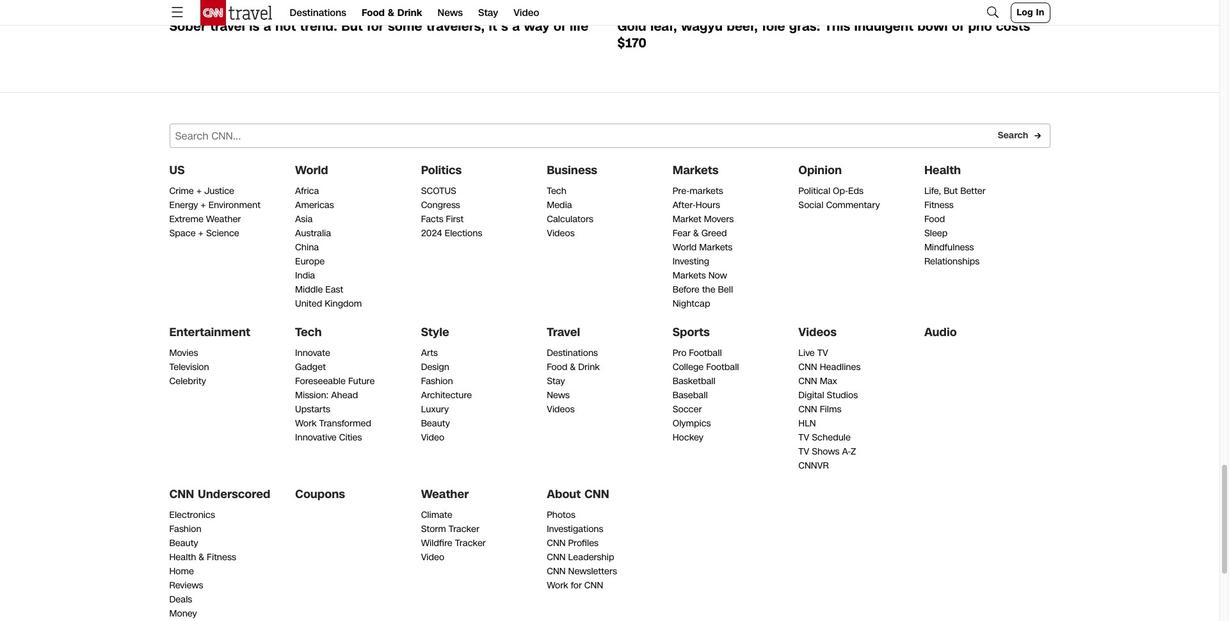 Task type: vqa. For each thing, say whether or not it's contained in the screenshot.


Task type: describe. For each thing, give the bounding box(es) containing it.
op-
[[833, 185, 849, 197]]

hln link
[[799, 418, 816, 430]]

home link
[[169, 566, 194, 578]]

australia link
[[295, 227, 331, 240]]

soccer link
[[673, 403, 702, 416]]

for inside the about cnn photos investigations cnn profiles cnn leadership cnn newsletters work for cnn
[[571, 580, 582, 592]]

united kingdom link
[[295, 298, 362, 310]]

cities
[[339, 432, 362, 444]]

& down colorful mocktails at the beach bar with sea background. vacation, get away, summer outing concept image
[[388, 6, 395, 19]]

0 vertical spatial videos link
[[547, 227, 575, 240]]

olympics
[[673, 418, 711, 430]]

cnn down cnn profiles link
[[547, 551, 566, 564]]

1 of from the left
[[554, 17, 566, 35]]

cnn down live
[[799, 361, 818, 373]]

2 vertical spatial video link
[[421, 551, 445, 564]]

1 horizontal spatial tech link
[[547, 185, 567, 197]]

china
[[295, 241, 319, 254]]

movers
[[704, 213, 734, 225]]

the $170 bowl of pho. image
[[618, 0, 1051, 3]]

opinion political op-eds social commentary
[[799, 162, 880, 211]]

0 horizontal spatial stay link
[[478, 0, 498, 26]]

relationships
[[925, 256, 980, 268]]

2 vertical spatial markets
[[673, 270, 706, 282]]

sober travel is a hot trend. but for some travelers, it's a way of life link
[[169, 17, 602, 35]]

baseball link
[[673, 389, 708, 402]]

drink inside travel destinations food & drink stay news videos
[[578, 361, 600, 373]]

kingdom
[[325, 298, 362, 310]]

ekaterina molchanova/istockphoto/getty images link
[[169, 0, 602, 18]]

greed
[[702, 227, 727, 240]]

open menu icon image
[[169, 4, 185, 20]]

live tv link
[[799, 347, 829, 359]]

calculators
[[547, 213, 594, 225]]

health life, but better fitness food sleep mindfulness relationships
[[925, 162, 986, 268]]

design link
[[421, 361, 450, 373]]

ui arrow right thick image
[[1034, 132, 1042, 139]]

films
[[820, 403, 842, 416]]

ekaterina molchanova/istockphoto/getty images
[[457, 4, 602, 13]]

australia
[[295, 227, 331, 240]]

1 vertical spatial destinations link
[[547, 347, 598, 359]]

nightcap link
[[673, 298, 711, 310]]

elections
[[445, 227, 482, 240]]

trend.
[[300, 17, 337, 35]]

mission: ahead link
[[295, 389, 358, 402]]

americas
[[295, 199, 334, 211]]

fashion for underscored
[[169, 523, 201, 535]]

about cnn link
[[547, 486, 610, 503]]

search button
[[994, 126, 1051, 146]]

audio
[[925, 324, 957, 341]]

world africa americas asia australia china europe india middle east united kingdom
[[295, 162, 362, 310]]

video link for beauty
[[421, 432, 445, 444]]

asia
[[295, 213, 313, 225]]

fitness inside cnn underscored electronics fashion beauty health & fitness home reviews deals money
[[207, 551, 236, 564]]

tech inside business tech media calculators videos
[[547, 185, 567, 197]]

extreme
[[169, 213, 204, 225]]

digital
[[799, 389, 825, 402]]

but inside health life, but better fitness food sleep mindfulness relationships
[[944, 185, 958, 197]]

facts
[[421, 213, 444, 225]]

political
[[799, 185, 831, 197]]

cnn max link
[[799, 375, 838, 387]]

climate link
[[421, 509, 453, 521]]

fear
[[673, 227, 691, 240]]

cnn up digital at right
[[799, 375, 818, 387]]

media link
[[547, 199, 572, 211]]

0 vertical spatial for
[[367, 17, 384, 35]]

east
[[326, 284, 343, 296]]

environment
[[209, 199, 261, 211]]

1 vertical spatial videos link
[[799, 324, 837, 341]]

foreseeable
[[295, 375, 346, 387]]

1 a from the left
[[264, 17, 271, 35]]

gold leaf, wagyu beef, foie gras: this indulgent bowl of pho costs $170 link
[[618, 17, 1051, 52]]

videos inside travel destinations food & drink stay news videos
[[547, 403, 575, 416]]

cnn leadership link
[[547, 551, 614, 564]]

cnnvr link
[[799, 460, 829, 472]]

suteera
[[969, 4, 992, 13]]

this
[[825, 17, 851, 35]]

health inside cnn underscored electronics fashion beauty health & fitness home reviews deals money
[[169, 551, 196, 564]]

weather climate storm tracker wildfire tracker video
[[421, 486, 486, 564]]

0 horizontal spatial drink
[[398, 6, 422, 19]]

luxury
[[421, 403, 449, 416]]

video link for stay
[[514, 0, 539, 26]]

us crime + justice energy + environment extreme weather space + science
[[169, 162, 261, 240]]

destinations inside travel destinations food & drink stay news videos
[[547, 347, 598, 359]]

in
[[1037, 6, 1045, 19]]

& inside markets pre-markets after-hours market movers fear & greed world markets investing markets now before the bell nightcap
[[694, 227, 699, 240]]

about cnn photos investigations cnn profiles cnn leadership cnn newsletters work for cnn
[[547, 486, 617, 592]]

foie
[[762, 17, 786, 35]]

life
[[570, 17, 589, 35]]

arts link
[[421, 347, 438, 359]]

hockey
[[673, 432, 704, 444]]

movies link
[[169, 347, 198, 359]]

1 horizontal spatial stay link
[[547, 375, 565, 387]]

0 horizontal spatial but
[[342, 17, 363, 35]]

0 vertical spatial stay
[[478, 6, 498, 19]]

0 horizontal spatial news link
[[438, 0, 463, 26]]

videos live tv cnn headlines cnn max digital studios cnn films hln tv schedule tv shows a-z cnnvr
[[799, 324, 861, 472]]

crime
[[169, 185, 194, 197]]

fear & greed link
[[673, 227, 727, 240]]

politics scotus congress facts first 2024 elections
[[421, 162, 482, 240]]

hln
[[799, 418, 816, 430]]

& inside cnn underscored electronics fashion beauty health & fitness home reviews deals money
[[199, 551, 204, 564]]

0 horizontal spatial fashion link
[[169, 523, 201, 535]]

2 vertical spatial +
[[198, 227, 204, 240]]

0 vertical spatial destinations
[[290, 6, 346, 19]]

$170
[[618, 34, 647, 52]]

food link
[[925, 213, 945, 225]]

money link
[[169, 608, 197, 620]]

gold leaf, wagyu beef, foie gras: this indulgent bowl of pho costs $170
[[618, 17, 1031, 52]]

2 vertical spatial tv
[[799, 446, 810, 458]]

coupons
[[295, 486, 345, 503]]

africa link
[[295, 185, 319, 197]]

way
[[524, 17, 550, 35]]

1 vertical spatial tv
[[799, 432, 810, 444]]

0 vertical spatial tracker
[[449, 523, 480, 535]]

0 horizontal spatial destinations link
[[290, 0, 346, 26]]

0 vertical spatial markets
[[673, 162, 719, 179]]

stay inside travel destinations food & drink stay news videos
[[547, 375, 565, 387]]

world markets link
[[673, 241, 733, 254]]

costs
[[997, 17, 1031, 35]]

television link
[[169, 361, 209, 373]]

basketball
[[673, 375, 716, 387]]

soccer
[[673, 403, 702, 416]]

mindfulness
[[925, 241, 974, 254]]

architecture link
[[421, 389, 472, 402]]

fitness inside health life, but better fitness food sleep mindfulness relationships
[[925, 199, 954, 211]]

digital studios link
[[799, 389, 858, 402]]

congress
[[421, 199, 460, 211]]



Task type: locate. For each thing, give the bounding box(es) containing it.
bowl
[[918, 17, 948, 35]]

0 vertical spatial work
[[295, 418, 317, 430]]

but right 'life,' at top right
[[944, 185, 958, 197]]

money
[[169, 608, 197, 620]]

1 vertical spatial beauty
[[169, 537, 198, 550]]

world up africa
[[295, 162, 328, 179]]

video down luxury
[[421, 432, 445, 444]]

video inside style arts design fashion architecture luxury beauty video
[[421, 432, 445, 444]]

1 horizontal spatial tech
[[547, 185, 567, 197]]

now
[[709, 270, 727, 282]]

0 vertical spatial news
[[438, 6, 463, 19]]

1 vertical spatial fashion
[[169, 523, 201, 535]]

health up 'life,' at top right
[[925, 162, 961, 179]]

1 horizontal spatial of
[[952, 17, 965, 35]]

cnn headlines link
[[799, 361, 861, 373]]

1 horizontal spatial food & drink link
[[547, 361, 600, 373]]

football up college football link
[[689, 347, 722, 359]]

beauty up health & fitness link
[[169, 537, 198, 550]]

beauty link down luxury
[[421, 418, 450, 430]]

travelers,
[[426, 17, 485, 35]]

it's
[[489, 17, 508, 35]]

united
[[295, 298, 322, 310]]

video link down luxury
[[421, 432, 445, 444]]

video inside 'weather climate storm tracker wildfire tracker video'
[[421, 551, 445, 564]]

upstarts link
[[295, 403, 330, 416]]

health inside health life, but better fitness food sleep mindfulness relationships
[[925, 162, 961, 179]]

cnn up hln link
[[799, 403, 818, 416]]

0 horizontal spatial for
[[367, 17, 384, 35]]

0 horizontal spatial fitness
[[207, 551, 236, 564]]

storm tracker link
[[421, 523, 480, 535]]

style arts design fashion architecture luxury beauty video
[[421, 324, 472, 444]]

weather inside us crime + justice energy + environment extreme weather space + science
[[206, 213, 241, 225]]

cnn right about
[[585, 486, 610, 503]]

1 horizontal spatial weather
[[421, 486, 469, 503]]

world inside world africa americas asia australia china europe india middle east united kingdom
[[295, 162, 328, 179]]

nightcap
[[673, 298, 711, 310]]

1 horizontal spatial destinations link
[[547, 347, 598, 359]]

world inside markets pre-markets after-hours market movers fear & greed world markets investing markets now before the bell nightcap
[[673, 241, 697, 254]]

cnn films link
[[799, 403, 842, 416]]

0 vertical spatial food & drink link
[[362, 0, 422, 26]]

0 vertical spatial weather
[[206, 213, 241, 225]]

+ right crime
[[196, 185, 202, 197]]

sleep
[[925, 227, 948, 240]]

1 horizontal spatial work
[[547, 580, 569, 592]]

mindfulness link
[[925, 241, 974, 254]]

ahead
[[331, 389, 358, 402]]

1 horizontal spatial but
[[944, 185, 958, 197]]

fashion for arts
[[421, 375, 453, 387]]

+
[[196, 185, 202, 197], [201, 199, 206, 211], [198, 227, 204, 240]]

video link right the it's
[[514, 0, 539, 26]]

work down the upstarts
[[295, 418, 317, 430]]

1 vertical spatial news
[[547, 389, 570, 402]]

0 vertical spatial health
[[925, 162, 961, 179]]

investigations
[[547, 523, 604, 535]]

mission:
[[295, 389, 329, 402]]

of inside gold leaf, wagyu beef, foie gras: this indulgent bowl of pho costs $170
[[952, 17, 965, 35]]

0 horizontal spatial food
[[362, 6, 385, 19]]

news down travel link
[[547, 389, 570, 402]]

us
[[169, 162, 185, 179]]

2 vertical spatial videos link
[[547, 403, 575, 416]]

1 vertical spatial drink
[[578, 361, 600, 373]]

work inside tech innovate gadget foreseeable future mission: ahead upstarts work transformed innovative cities
[[295, 418, 317, 430]]

sports link
[[673, 324, 710, 341]]

shows
[[812, 446, 840, 458]]

& inside travel destinations food & drink stay news videos
[[570, 361, 576, 373]]

0 vertical spatial fitness
[[925, 199, 954, 211]]

+ down crime + justice link
[[201, 199, 206, 211]]

but right the trend.
[[342, 17, 363, 35]]

tech inside tech innovate gadget foreseeable future mission: ahead upstarts work transformed innovative cities
[[295, 324, 322, 341]]

0 vertical spatial world
[[295, 162, 328, 179]]

1 vertical spatial beauty link
[[169, 537, 198, 550]]

weather inside 'weather climate storm tracker wildfire tracker video'
[[421, 486, 469, 503]]

health & fitness link
[[169, 551, 236, 564]]

food inside travel destinations food & drink stay news videos
[[547, 361, 568, 373]]

a right is
[[264, 17, 271, 35]]

pho
[[969, 17, 992, 35]]

for down cnn newsletters link
[[571, 580, 582, 592]]

tech link
[[547, 185, 567, 197], [295, 324, 322, 341]]

0 horizontal spatial world
[[295, 162, 328, 179]]

news inside travel destinations food & drink stay news videos
[[547, 389, 570, 402]]

electronics
[[169, 509, 215, 521]]

0 vertical spatial videos
[[547, 227, 575, 240]]

videos link
[[547, 227, 575, 240], [799, 324, 837, 341], [547, 403, 575, 416]]

travel
[[547, 324, 580, 341]]

1 vertical spatial videos
[[799, 324, 837, 341]]

beauty down luxury
[[421, 418, 450, 430]]

fashion inside style arts design fashion architecture luxury beauty video
[[421, 375, 453, 387]]

0 vertical spatial tv
[[818, 347, 829, 359]]

fashion link down electronics link
[[169, 523, 201, 535]]

of left pho
[[952, 17, 965, 35]]

cnn down 'newsletters'
[[585, 580, 603, 592]]

cnn down investigations link
[[547, 537, 566, 550]]

search
[[998, 129, 1029, 142]]

destinations link
[[290, 0, 346, 26], [547, 347, 598, 359]]

0 vertical spatial +
[[196, 185, 202, 197]]

2 of from the left
[[952, 17, 965, 35]]

1 vertical spatial tech link
[[295, 324, 322, 341]]

0 horizontal spatial fashion
[[169, 523, 201, 535]]

upstarts
[[295, 403, 330, 416]]

log in
[[1017, 6, 1045, 19]]

markets up pre-markets link
[[673, 162, 719, 179]]

news
[[438, 6, 463, 19], [547, 389, 570, 402]]

tracker
[[449, 523, 480, 535], [455, 537, 486, 550]]

football down pro football link
[[707, 361, 739, 373]]

electronics link
[[169, 509, 215, 521]]

0 horizontal spatial news
[[438, 6, 463, 19]]

food inside health life, but better fitness food sleep mindfulness relationships
[[925, 213, 945, 225]]

tech link up the 'innovate' link
[[295, 324, 322, 341]]

health up home
[[169, 551, 196, 564]]

& right fear
[[694, 227, 699, 240]]

stay link
[[478, 0, 498, 26], [547, 375, 565, 387]]

2 vertical spatial videos
[[547, 403, 575, 416]]

Search text field
[[169, 124, 1051, 148]]

tv up cnnvr link
[[799, 446, 810, 458]]

tv up cnn headlines link
[[818, 347, 829, 359]]

0 vertical spatial beauty link
[[421, 418, 450, 430]]

0 horizontal spatial health
[[169, 551, 196, 564]]

1 vertical spatial stay
[[547, 375, 565, 387]]

tracker down storm tracker link
[[455, 537, 486, 550]]

tv down hln link
[[799, 432, 810, 444]]

1 vertical spatial tech
[[295, 324, 322, 341]]

tv schedule link
[[799, 432, 851, 444]]

1 vertical spatial food
[[925, 213, 945, 225]]

gadget link
[[295, 361, 326, 373]]

0 horizontal spatial beauty
[[169, 537, 198, 550]]

hockey link
[[673, 432, 704, 444]]

1 horizontal spatial for
[[571, 580, 582, 592]]

cnn inside cnn underscored electronics fashion beauty health & fitness home reviews deals money
[[169, 486, 194, 503]]

fashion down design link
[[421, 375, 453, 387]]

audio link
[[925, 324, 957, 341]]

fashion down electronics link
[[169, 523, 201, 535]]

beauty inside style arts design fashion architecture luxury beauty video
[[421, 418, 450, 430]]

videos inside business tech media calculators videos
[[547, 227, 575, 240]]

beauty inside cnn underscored electronics fashion beauty health & fitness home reviews deals money
[[169, 537, 198, 550]]

2 horizontal spatial food
[[925, 213, 945, 225]]

television
[[169, 361, 209, 373]]

celebrity link
[[169, 375, 206, 387]]

videos inside videos live tv cnn headlines cnn max digital studios cnn films hln tv schedule tv shows a-z cnnvr
[[799, 324, 837, 341]]

future
[[348, 375, 375, 387]]

0 vertical spatial but
[[342, 17, 363, 35]]

1 vertical spatial for
[[571, 580, 582, 592]]

1 vertical spatial health
[[169, 551, 196, 564]]

tech up the 'innovate' link
[[295, 324, 322, 341]]

0 horizontal spatial weather
[[206, 213, 241, 225]]

tech up media
[[547, 185, 567, 197]]

cnn up work for cnn 'link'
[[547, 566, 566, 578]]

2 vertical spatial video
[[421, 551, 445, 564]]

1 vertical spatial but
[[944, 185, 958, 197]]

1 vertical spatial destinations
[[547, 347, 598, 359]]

food up sleep link
[[925, 213, 945, 225]]

tracker up wildfire tracker link
[[449, 523, 480, 535]]

markets pre-markets after-hours market movers fear & greed world markets investing markets now before the bell nightcap
[[673, 162, 734, 310]]

gras:
[[790, 17, 821, 35]]

0 horizontal spatial tech link
[[295, 324, 322, 341]]

basketball link
[[673, 375, 716, 387]]

about
[[547, 486, 581, 503]]

1 vertical spatial tracker
[[455, 537, 486, 550]]

fashion link down design link
[[421, 375, 453, 387]]

colorful mocktails at the beach bar with sea background. vacation, get away, summer outing concept image
[[169, 0, 602, 3]]

0 horizontal spatial beauty link
[[169, 537, 198, 550]]

0 vertical spatial food
[[362, 6, 385, 19]]

& up 'reviews' link
[[199, 551, 204, 564]]

tech
[[547, 185, 567, 197], [295, 324, 322, 341]]

food down travel link
[[547, 361, 568, 373]]

search icon image
[[986, 4, 1001, 20]]

2 a from the left
[[513, 17, 520, 35]]

news link down travel link
[[547, 389, 570, 402]]

beauty link up health & fitness link
[[169, 537, 198, 550]]

1 horizontal spatial stay
[[547, 375, 565, 387]]

1 vertical spatial +
[[201, 199, 206, 211]]

cnn underscored electronics fashion beauty health & fitness home reviews deals money
[[169, 486, 271, 620]]

0 vertical spatial football
[[689, 347, 722, 359]]

0 vertical spatial fashion link
[[421, 375, 453, 387]]

video right the it's
[[514, 6, 539, 19]]

1 vertical spatial fashion link
[[169, 523, 201, 535]]

africa
[[295, 185, 319, 197]]

0 vertical spatial tech link
[[547, 185, 567, 197]]

world down fear
[[673, 241, 697, 254]]

0 vertical spatial video
[[514, 6, 539, 19]]

of left life
[[554, 17, 566, 35]]

video down wildfire
[[421, 551, 445, 564]]

drink down colorful mocktails at the beach bar with sea background. vacation, get away, summer outing concept image
[[398, 6, 422, 19]]

weather up climate
[[421, 486, 469, 503]]

video link
[[514, 0, 539, 26], [421, 432, 445, 444], [421, 551, 445, 564]]

0 horizontal spatial food & drink link
[[362, 0, 422, 26]]

hours
[[696, 199, 720, 211]]

1 vertical spatial markets
[[700, 241, 733, 254]]

cnn newsletters link
[[547, 566, 617, 578]]

a right the it's
[[513, 17, 520, 35]]

drink down travel link
[[578, 361, 600, 373]]

1 horizontal spatial drink
[[578, 361, 600, 373]]

food down colorful mocktails at the beach bar with sea background. vacation, get away, summer outing concept image
[[362, 6, 385, 19]]

pre-markets link
[[673, 185, 724, 197]]

entertainment movies television celebrity
[[169, 324, 250, 387]]

0 vertical spatial news link
[[438, 0, 463, 26]]

work down cnn newsletters link
[[547, 580, 569, 592]]

beauty link
[[421, 418, 450, 430], [169, 537, 198, 550]]

wildfire
[[421, 537, 453, 550]]

eds
[[849, 185, 864, 197]]

work inside the about cnn photos investigations cnn profiles cnn leadership cnn newsletters work for cnn
[[547, 580, 569, 592]]

0 horizontal spatial a
[[264, 17, 271, 35]]

cnn up electronics link
[[169, 486, 194, 503]]

1 horizontal spatial news link
[[547, 389, 570, 402]]

before
[[673, 284, 700, 296]]

style
[[421, 324, 449, 341]]

baseball
[[673, 389, 708, 402]]

0 horizontal spatial tech
[[295, 324, 322, 341]]

social
[[799, 199, 824, 211]]

1 horizontal spatial health
[[925, 162, 961, 179]]

log in link
[[1011, 3, 1051, 23]]

hot
[[275, 17, 296, 35]]

deals link
[[169, 594, 192, 606]]

innovative
[[295, 432, 337, 444]]

1 horizontal spatial destinations
[[547, 347, 598, 359]]

1 horizontal spatial a
[[513, 17, 520, 35]]

leadership
[[568, 551, 614, 564]]

for down colorful mocktails at the beach bar with sea background. vacation, get away, summer outing concept image
[[367, 17, 384, 35]]

1 vertical spatial food & drink link
[[547, 361, 600, 373]]

bell
[[718, 284, 733, 296]]

space + science link
[[169, 227, 239, 240]]

0 vertical spatial stay link
[[478, 0, 498, 26]]

suteera chalermkarnchana link
[[618, 0, 1051, 18]]

news link right some on the top
[[438, 0, 463, 26]]

0 vertical spatial tech
[[547, 185, 567, 197]]

markets down 'investing' link at the top of the page
[[673, 270, 706, 282]]

Search search field
[[169, 124, 1051, 148]]

1 horizontal spatial world
[[673, 241, 697, 254]]

1 vertical spatial work
[[547, 580, 569, 592]]

1 vertical spatial world
[[673, 241, 697, 254]]

1 horizontal spatial beauty link
[[421, 418, 450, 430]]

americas link
[[295, 199, 334, 211]]

innovate
[[295, 347, 330, 359]]

1 horizontal spatial food
[[547, 361, 568, 373]]

news right some on the top
[[438, 6, 463, 19]]

weather up "science"
[[206, 213, 241, 225]]

+ down extreme weather link
[[198, 227, 204, 240]]

molchanova/istockphoto/getty
[[487, 4, 579, 13]]

cnn profiles link
[[547, 537, 599, 550]]

& down travel link
[[570, 361, 576, 373]]

markets
[[673, 162, 719, 179], [700, 241, 733, 254], [673, 270, 706, 282]]

1 vertical spatial stay link
[[547, 375, 565, 387]]

fashion inside cnn underscored electronics fashion beauty health & fitness home reviews deals money
[[169, 523, 201, 535]]

for
[[367, 17, 384, 35], [571, 580, 582, 592]]

tv
[[818, 347, 829, 359], [799, 432, 810, 444], [799, 446, 810, 458]]

tech link up media
[[547, 185, 567, 197]]

markets link
[[673, 162, 719, 179]]

1 vertical spatial video link
[[421, 432, 445, 444]]

wildfire tracker link
[[421, 537, 486, 550]]

video link down wildfire
[[421, 551, 445, 564]]

1 vertical spatial football
[[707, 361, 739, 373]]

transformed
[[319, 418, 371, 430]]

1 vertical spatial weather
[[421, 486, 469, 503]]

markets down greed
[[700, 241, 733, 254]]

coupons link
[[295, 486, 345, 503]]

0 vertical spatial drink
[[398, 6, 422, 19]]

a-
[[843, 446, 851, 458]]

china link
[[295, 241, 319, 254]]

1 horizontal spatial fashion link
[[421, 375, 453, 387]]

1 vertical spatial news link
[[547, 389, 570, 402]]



